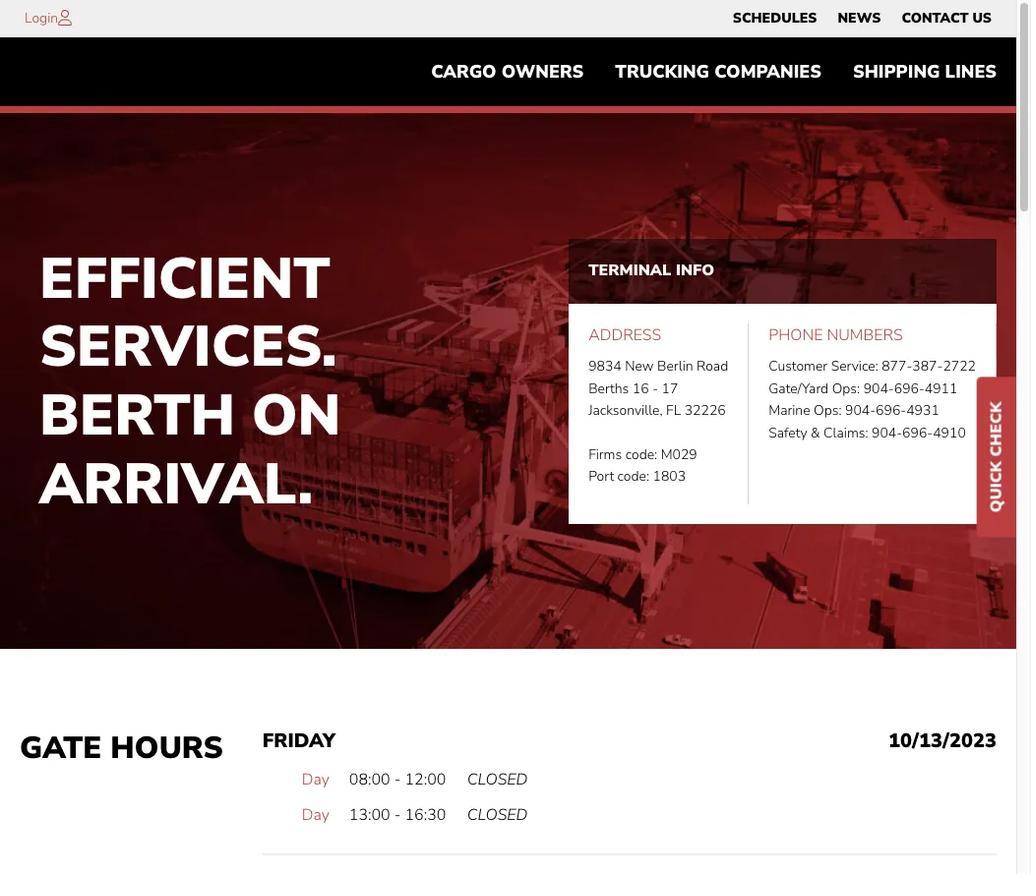 Task type: vqa. For each thing, say whether or not it's contained in the screenshot.
bottom Type
no



Task type: locate. For each thing, give the bounding box(es) containing it.
2 day from the top
[[302, 805, 330, 827]]

1 vertical spatial 696-
[[876, 402, 907, 420]]

&
[[811, 424, 820, 442]]

-
[[653, 380, 658, 398], [394, 770, 401, 792], [394, 805, 401, 827]]

safety
[[769, 424, 808, 442]]

904-
[[864, 380, 894, 398], [845, 402, 876, 420], [872, 424, 903, 442]]

berth
[[39, 377, 235, 455]]

0 vertical spatial code:
[[626, 446, 658, 464]]

1 vertical spatial ops:
[[814, 402, 842, 420]]

quick check link
[[977, 377, 1017, 537]]

0 vertical spatial day
[[302, 770, 330, 792]]

0 vertical spatial closed
[[467, 770, 528, 792]]

1 closed from the top
[[467, 770, 528, 792]]

- left 17
[[653, 380, 658, 398]]

phone numbers
[[769, 325, 903, 346]]

ops:
[[832, 380, 860, 398], [814, 402, 842, 420]]

berths
[[589, 380, 629, 398]]

1 vertical spatial 904-
[[845, 402, 876, 420]]

08:00 - 12:00
[[349, 770, 446, 792]]

info
[[676, 260, 715, 282]]

day left 13:00
[[302, 805, 330, 827]]

16:30
[[405, 805, 446, 827]]

trucking
[[615, 60, 710, 84]]

- inside 9834 new berlin road berths 16 - 17 jacksonville, fl 32226
[[653, 380, 658, 398]]

2 vertical spatial -
[[394, 805, 401, 827]]

904- down the 877-
[[864, 380, 894, 398]]

gate
[[20, 729, 102, 770]]

lines
[[945, 60, 997, 84]]

day for 13:00 - 16:30
[[302, 805, 330, 827]]

9834 new berlin road berths 16 - 17 jacksonville, fl 32226
[[589, 358, 729, 420]]

menu bar containing schedules
[[723, 5, 1002, 32]]

menu bar
[[723, 5, 1002, 32], [415, 52, 1013, 92]]

berlin
[[658, 358, 693, 376]]

1 vertical spatial menu bar
[[415, 52, 1013, 92]]

closed
[[467, 770, 528, 792], [467, 805, 528, 827]]

numbers
[[827, 325, 903, 346]]

port
[[589, 468, 614, 486]]

- for 12:00
[[394, 770, 401, 792]]

2 vertical spatial 904-
[[872, 424, 903, 442]]

0 vertical spatial -
[[653, 380, 658, 398]]

1803
[[653, 468, 686, 486]]

address
[[589, 325, 662, 346]]

1 vertical spatial -
[[394, 770, 401, 792]]

friday
[[263, 729, 336, 755]]

trucking companies link
[[600, 52, 838, 92]]

gate hours
[[20, 729, 223, 770]]

2 vertical spatial 696-
[[903, 424, 933, 442]]

news link
[[838, 5, 881, 32]]

owners
[[502, 60, 584, 84]]

08:00
[[349, 770, 390, 792]]

jacksonville,
[[589, 402, 663, 420]]

day down "friday"
[[302, 770, 330, 792]]

hours
[[110, 729, 223, 770]]

- right 13:00
[[394, 805, 401, 827]]

1 day from the top
[[302, 770, 330, 792]]

1 vertical spatial closed
[[467, 805, 528, 827]]

quick check
[[986, 402, 1008, 513]]

closed right 12:00 on the left bottom
[[467, 770, 528, 792]]

menu bar down schedules link
[[415, 52, 1013, 92]]

904- right "claims:"
[[872, 424, 903, 442]]

closed for 13:00 - 16:30
[[467, 805, 528, 827]]

shipping lines link
[[838, 52, 1013, 92]]

closed right 16:30
[[467, 805, 528, 827]]

phone
[[769, 325, 823, 346]]

code: right port
[[618, 468, 650, 486]]

menu bar up shipping at top
[[723, 5, 1002, 32]]

marine
[[769, 402, 811, 420]]

schedules
[[733, 9, 817, 28]]

- for 16:30
[[394, 805, 401, 827]]

code:
[[626, 446, 658, 464], [618, 468, 650, 486]]

efficient services. berth on arrival.
[[39, 240, 341, 523]]

2 closed from the top
[[467, 805, 528, 827]]

12:00
[[405, 770, 446, 792]]

code: up 1803 at the bottom
[[626, 446, 658, 464]]

696-
[[894, 380, 925, 398], [876, 402, 907, 420], [903, 424, 933, 442]]

customer
[[769, 358, 828, 376]]

gate/yard
[[769, 380, 829, 398]]

0 vertical spatial menu bar
[[723, 5, 1002, 32]]

ops: up &
[[814, 402, 842, 420]]

1 vertical spatial day
[[302, 805, 330, 827]]

user image
[[58, 10, 72, 26]]

claims:
[[824, 424, 869, 442]]

904- up "claims:"
[[845, 402, 876, 420]]

contact us link
[[902, 5, 992, 32]]

contact
[[902, 9, 969, 28]]

ops: down service:
[[832, 380, 860, 398]]

us
[[973, 9, 992, 28]]

0 vertical spatial ops:
[[832, 380, 860, 398]]

- left 12:00 on the left bottom
[[394, 770, 401, 792]]

day
[[302, 770, 330, 792], [302, 805, 330, 827]]

customer service: 877-387-2722 gate/yard ops: 904-696-4911 marine ops: 904-696-4931 safety & claims: 904-696-4910
[[769, 358, 976, 442]]



Task type: describe. For each thing, give the bounding box(es) containing it.
0 vertical spatial 696-
[[894, 380, 925, 398]]

4931
[[907, 402, 940, 420]]

1 vertical spatial code:
[[618, 468, 650, 486]]

trucking companies
[[615, 60, 822, 84]]

0 vertical spatial 904-
[[864, 380, 894, 398]]

4910
[[933, 424, 966, 442]]

firms
[[589, 446, 622, 464]]

terminal
[[589, 260, 672, 282]]

schedules link
[[733, 5, 817, 32]]

day for 08:00 - 12:00
[[302, 770, 330, 792]]

17
[[662, 380, 678, 398]]

10/13/2023
[[889, 729, 997, 755]]

877-
[[882, 358, 913, 376]]

cargo
[[431, 60, 497, 84]]

m029
[[661, 446, 698, 464]]

16
[[633, 380, 649, 398]]

fl
[[666, 402, 681, 420]]

32226
[[685, 402, 726, 420]]

13:00
[[349, 805, 390, 827]]

arrival.
[[39, 445, 313, 523]]

13:00 - 16:30
[[349, 805, 446, 827]]

shipping
[[853, 60, 940, 84]]

services.
[[39, 308, 337, 386]]

contact us
[[902, 9, 992, 28]]

efficient
[[39, 240, 330, 318]]

terminal info
[[589, 260, 715, 282]]

2722
[[943, 358, 976, 376]]

news
[[838, 9, 881, 28]]

cargo owners
[[431, 60, 584, 84]]

shipping lines
[[853, 60, 997, 84]]

4911
[[925, 380, 958, 398]]

service:
[[831, 358, 879, 376]]

road
[[697, 358, 729, 376]]

quick
[[986, 461, 1008, 513]]

companies
[[715, 60, 822, 84]]

new
[[625, 358, 654, 376]]

check
[[986, 402, 1008, 457]]

9834
[[589, 358, 622, 376]]

firms code:  m029 port code:  1803
[[589, 446, 698, 486]]

login
[[25, 9, 58, 28]]

cargo owners link
[[415, 52, 600, 92]]

login link
[[25, 9, 58, 28]]

387-
[[913, 358, 943, 376]]

closed for 08:00 - 12:00
[[467, 770, 528, 792]]

on
[[252, 377, 341, 455]]

menu bar containing cargo owners
[[415, 52, 1013, 92]]



